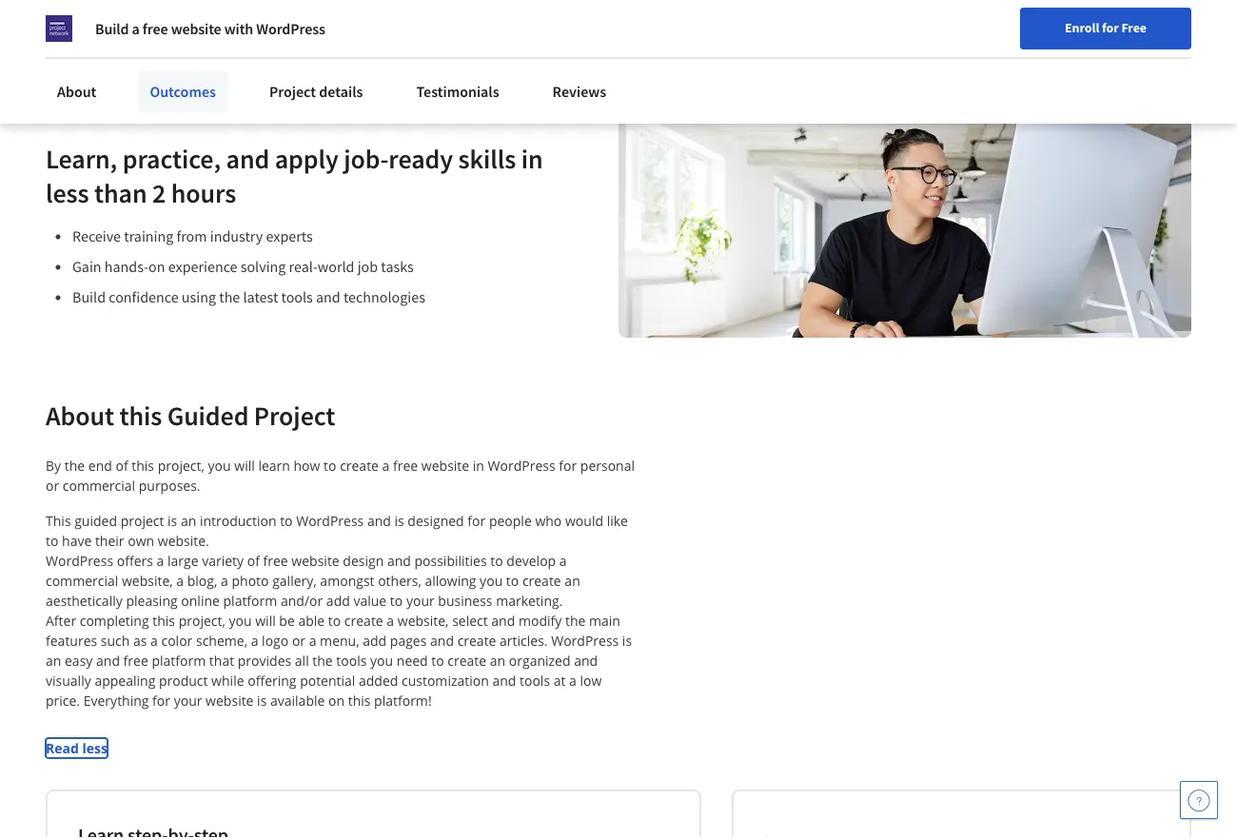 Task type: locate. For each thing, give the bounding box(es) containing it.
build right coursera project network icon
[[95, 19, 129, 38]]

commercial down end
[[63, 477, 135, 495]]

and right pages at bottom
[[430, 632, 454, 650]]

business
[[438, 592, 493, 610]]

0 horizontal spatial in
[[473, 457, 485, 475]]

1 vertical spatial build
[[72, 288, 106, 307]]

tools down real-
[[281, 288, 313, 307]]

0 horizontal spatial of
[[116, 457, 128, 475]]

offering
[[248, 672, 297, 690]]

job
[[358, 258, 378, 277]]

end
[[88, 457, 112, 475]]

experts
[[266, 227, 313, 246]]

price.
[[46, 692, 80, 710]]

read less button
[[46, 739, 108, 759]]

articles.
[[500, 632, 548, 650]]

website, up pleasing
[[122, 572, 173, 590]]

create right how
[[340, 457, 379, 475]]

0 vertical spatial in
[[521, 142, 543, 175]]

free up designed
[[393, 457, 418, 475]]

free inside by the end of this project, you will learn how to create a free website in wordpress for personal or commercial purposes.
[[393, 457, 418, 475]]

1 vertical spatial website,
[[398, 612, 449, 630]]

and up hours
[[226, 142, 270, 175]]

1 vertical spatial in
[[473, 457, 485, 475]]

0 vertical spatial tools
[[281, 288, 313, 307]]

1 vertical spatial project,
[[179, 612, 225, 630]]

would
[[566, 512, 604, 530]]

a right how
[[382, 457, 390, 475]]

0 vertical spatial or
[[46, 477, 59, 495]]

main
[[589, 612, 621, 630]]

will left the be
[[255, 612, 276, 630]]

coursera image
[[15, 15, 136, 46]]

of
[[116, 457, 128, 475], [247, 552, 260, 570]]

create inside by the end of this project, you will learn how to create a free website in wordpress for personal or commercial purposes.
[[340, 457, 379, 475]]

guided
[[74, 512, 117, 530]]

product
[[159, 672, 208, 690]]

to right how
[[324, 457, 337, 475]]

0 horizontal spatial platform
[[152, 652, 206, 670]]

learn,
[[46, 142, 117, 175]]

platform
[[223, 592, 277, 610], [152, 652, 206, 670]]

a right at
[[569, 672, 577, 690]]

customization
[[402, 672, 489, 690]]

by
[[46, 457, 61, 475]]

you
[[208, 457, 231, 475], [480, 572, 503, 590], [229, 612, 252, 630], [370, 652, 393, 670]]

guided
[[167, 399, 249, 433]]

0 horizontal spatial add
[[326, 592, 350, 610]]

show notifications image
[[1050, 24, 1073, 47]]

menu item
[[908, 19, 1030, 81]]

an up visually
[[46, 652, 61, 670]]

enroll for free button
[[1021, 8, 1192, 50]]

this up purposes.
[[132, 457, 154, 475]]

solving
[[241, 258, 286, 277]]

this
[[119, 399, 162, 433], [132, 457, 154, 475], [153, 612, 175, 630], [348, 692, 371, 710]]

and up low on the bottom of the page
[[574, 652, 598, 670]]

project
[[121, 512, 164, 530]]

0 vertical spatial on
[[149, 258, 165, 277]]

2
[[152, 176, 166, 210]]

is
[[168, 512, 177, 530], [395, 512, 404, 530], [623, 632, 632, 650], [257, 692, 267, 710]]

None search field
[[256, 12, 447, 50]]

website up designed
[[422, 457, 470, 475]]

online
[[181, 592, 220, 610]]

add left pages at bottom
[[363, 632, 387, 650]]

0 horizontal spatial will
[[234, 457, 255, 475]]

need
[[397, 652, 428, 670]]

or up all
[[292, 632, 306, 650]]

the right by
[[65, 457, 85, 475]]

you inside by the end of this project, you will learn how to create a free website in wordpress for personal or commercial purposes.
[[208, 457, 231, 475]]

your down the product
[[174, 692, 202, 710]]

tools down organized
[[520, 672, 550, 690]]

outcomes
[[150, 82, 216, 101]]

the inside by the end of this project, you will learn how to create a free website in wordpress for personal or commercial purposes.
[[65, 457, 85, 475]]

free
[[143, 19, 168, 38], [393, 457, 418, 475], [263, 552, 288, 570], [123, 652, 148, 670]]

a up pages at bottom
[[387, 612, 394, 630]]

build for build a free website with wordpress
[[95, 19, 129, 38]]

develop
[[507, 552, 556, 570]]

tasks
[[381, 258, 414, 277]]

such
[[101, 632, 130, 650]]

1 vertical spatial or
[[292, 632, 306, 650]]

confidence
[[109, 288, 179, 307]]

value
[[354, 592, 387, 610]]

0 vertical spatial about
[[57, 82, 97, 101]]

on down 'potential'
[[328, 692, 345, 710]]

select
[[452, 612, 488, 630]]

0 vertical spatial less
[[46, 176, 89, 210]]

an up website.
[[181, 512, 196, 530]]

website
[[171, 19, 221, 38], [422, 457, 470, 475], [292, 552, 340, 570], [206, 692, 254, 710]]

commercial inside by the end of this project, you will learn how to create a free website in wordpress for personal or commercial purposes.
[[63, 477, 135, 495]]

will inside by the end of this project, you will learn how to create a free website in wordpress for personal or commercial purposes.
[[234, 457, 255, 475]]

1 horizontal spatial of
[[247, 552, 260, 570]]

tools down the menu, on the bottom
[[336, 652, 367, 670]]

for inside by the end of this project, you will learn how to create a free website in wordpress for personal or commercial purposes.
[[559, 457, 577, 475]]

you down guided
[[208, 457, 231, 475]]

1 horizontal spatial tools
[[336, 652, 367, 670]]

on down training
[[149, 258, 165, 277]]

build confidence using the latest tools and technologies
[[72, 288, 425, 307]]

less right read at the left bottom
[[82, 740, 108, 758]]

website up gallery,
[[292, 552, 340, 570]]

and down world
[[316, 288, 341, 307]]

1 vertical spatial platform
[[152, 652, 206, 670]]

an
[[181, 512, 196, 530], [565, 572, 581, 590], [46, 652, 61, 670], [490, 652, 506, 670]]

0 horizontal spatial on
[[149, 258, 165, 277]]

latest
[[243, 288, 278, 307]]

a down 'variety' at bottom left
[[221, 572, 228, 590]]

1 horizontal spatial website,
[[398, 612, 449, 630]]

0 horizontal spatial or
[[46, 477, 59, 495]]

about down coursera 'image' at the top
[[57, 82, 97, 101]]

1 horizontal spatial your
[[406, 592, 435, 610]]

this down pleasing
[[153, 612, 175, 630]]

wordpress down 'main'
[[551, 632, 619, 650]]

less down learn, on the top of page
[[46, 176, 89, 210]]

add
[[326, 592, 350, 610], [363, 632, 387, 650]]

on
[[149, 258, 165, 277], [328, 692, 345, 710]]

organized
[[509, 652, 571, 670]]

1 horizontal spatial will
[[255, 612, 276, 630]]

in inside 'learn, practice, and apply job-ready skills in less than 2 hours'
[[521, 142, 543, 175]]

platform down 'photo'
[[223, 592, 277, 610]]

tools
[[281, 288, 313, 307], [336, 652, 367, 670], [520, 672, 550, 690]]

and/or
[[281, 592, 323, 610]]

0 vertical spatial project,
[[158, 457, 205, 475]]

like
[[607, 512, 628, 530]]

1 vertical spatial about
[[46, 399, 114, 433]]

will left learn
[[234, 457, 255, 475]]

apply
[[275, 142, 339, 175]]

1 horizontal spatial platform
[[223, 592, 277, 610]]

marketing.
[[496, 592, 563, 610]]

personal
[[581, 457, 635, 475]]

1 vertical spatial will
[[255, 612, 276, 630]]

1 vertical spatial tools
[[336, 652, 367, 670]]

create down value
[[345, 612, 383, 630]]

will inside "this guided project is an introduction to wordpress and is designed for people who would like to have their own website. wordpress offers a large variety of free website design and possibilities to develop a commercial website, a blog, a photo gallery, amongst others, allowing you to create an aesthetically pleasing online platform and/or add value to your business marketing. after completing this project, you will be able to create a website, select and modify the main features such as a color scheme, a logo or a menu, add pages and create articles. wordpress is an easy and free platform that provides all the tools you need to create an organized and visually appealing product while offering potential added customization and tools at a low price. everything for your website is available on this platform!"
[[255, 612, 276, 630]]

1 vertical spatial your
[[174, 692, 202, 710]]

to inside by the end of this project, you will learn how to create a free website in wordpress for personal or commercial purposes.
[[324, 457, 337, 475]]

or inside by the end of this project, you will learn how to create a free website in wordpress for personal or commercial purposes.
[[46, 477, 59, 495]]

website inside by the end of this project, you will learn how to create a free website in wordpress for personal or commercial purposes.
[[422, 457, 470, 475]]

testimonials link
[[405, 70, 511, 112]]

a down large
[[176, 572, 184, 590]]

ready
[[389, 142, 453, 175]]

0 vertical spatial add
[[326, 592, 350, 610]]

provides
[[238, 652, 292, 670]]

coursera project network image
[[46, 15, 72, 42]]

features
[[46, 632, 97, 650]]

0 vertical spatial of
[[116, 457, 128, 475]]

introduction
[[200, 512, 277, 530]]

or down by
[[46, 477, 59, 495]]

1 horizontal spatial in
[[521, 142, 543, 175]]

1 horizontal spatial add
[[363, 632, 387, 650]]

to
[[324, 457, 337, 475], [280, 512, 293, 530], [46, 532, 58, 550], [491, 552, 503, 570], [506, 572, 519, 590], [390, 592, 403, 610], [328, 612, 341, 630], [432, 652, 444, 670]]

for left free
[[1103, 19, 1119, 36]]

technologies
[[344, 288, 425, 307]]

completing
[[80, 612, 149, 630]]

add down the amongst on the left bottom of the page
[[326, 592, 350, 610]]

training
[[124, 227, 174, 246]]

project, inside "this guided project is an introduction to wordpress and is designed for people who would like to have their own website. wordpress offers a large variety of free website design and possibilities to develop a commercial website, a blog, a photo gallery, amongst others, allowing you to create an aesthetically pleasing online platform and/or add value to your business marketing. after completing this project, you will be able to create a website, select and modify the main features such as a color scheme, a logo or a menu, add pages and create articles. wordpress is an easy and free platform that provides all the tools you need to create an organized and visually appealing product while offering potential added customization and tools at a low price. everything for your website is available on this platform!"
[[179, 612, 225, 630]]

project, down online
[[179, 612, 225, 630]]

reviews
[[553, 82, 607, 101]]

you up 'scheme,'
[[229, 612, 252, 630]]

about
[[57, 82, 97, 101], [46, 399, 114, 433]]

for inside button
[[1103, 19, 1119, 36]]

website.
[[158, 532, 209, 550]]

this left guided
[[119, 399, 162, 433]]

for down the product
[[152, 692, 170, 710]]

design
[[343, 552, 384, 570]]

0 vertical spatial will
[[234, 457, 255, 475]]

their
[[95, 532, 124, 550]]

website, up pages at bottom
[[398, 612, 449, 630]]

1 vertical spatial of
[[247, 552, 260, 570]]

of inside "this guided project is an introduction to wordpress and is designed for people who would like to have their own website. wordpress offers a large variety of free website design and possibilities to develop a commercial website, a blog, a photo gallery, amongst others, allowing you to create an aesthetically pleasing online platform and/or add value to your business marketing. after completing this project, you will be able to create a website, select and modify the main features such as a color scheme, a logo or a menu, add pages and create articles. wordpress is an easy and free platform that provides all the tools you need to create an organized and visually appealing product while offering potential added customization and tools at a low price. everything for your website is available on this platform!"
[[247, 552, 260, 570]]

project left 'details'
[[269, 82, 316, 101]]

0 vertical spatial commercial
[[63, 477, 135, 495]]

wordpress inside by the end of this project, you will learn how to create a free website in wordpress for personal or commercial purposes.
[[488, 457, 556, 475]]

for left personal
[[559, 457, 577, 475]]

of right end
[[116, 457, 128, 475]]

1 vertical spatial less
[[82, 740, 108, 758]]

your down others,
[[406, 592, 435, 610]]

less inside button
[[82, 740, 108, 758]]

build down gain
[[72, 288, 106, 307]]

project
[[269, 82, 316, 101], [254, 399, 335, 433]]

0 vertical spatial website,
[[122, 572, 173, 590]]

0 vertical spatial build
[[95, 19, 129, 38]]

0 vertical spatial your
[[406, 592, 435, 610]]

learn, practice, and apply job-ready skills in less than 2 hours
[[46, 142, 543, 210]]

create down develop
[[523, 572, 561, 590]]

1 horizontal spatial on
[[328, 692, 345, 710]]

1 vertical spatial commercial
[[46, 572, 118, 590]]

on inside "this guided project is an introduction to wordpress and is designed for people who would like to have their own website. wordpress offers a large variety of free website design and possibilities to develop a commercial website, a blog, a photo gallery, amongst others, allowing you to create an aesthetically pleasing online platform and/or add value to your business marketing. after completing this project, you will be able to create a website, select and modify the main features such as a color scheme, a logo or a menu, add pages and create articles. wordpress is an easy and free platform that provides all the tools you need to create an organized and visually appealing product while offering potential added customization and tools at a low price. everything for your website is available on this platform!"
[[328, 692, 345, 710]]

commercial up aesthetically on the left of the page
[[46, 572, 118, 590]]

build for build confidence using the latest tools and technologies
[[72, 288, 106, 307]]

own
[[128, 532, 154, 550]]

a down able
[[309, 632, 317, 650]]

read less
[[46, 740, 108, 758]]

details
[[319, 82, 363, 101]]

0 vertical spatial platform
[[223, 592, 277, 610]]

wordpress
[[256, 19, 325, 38], [488, 457, 556, 475], [296, 512, 364, 530], [46, 552, 113, 570], [551, 632, 619, 650]]

about up end
[[46, 399, 114, 433]]

project, inside by the end of this project, you will learn how to create a free website in wordpress for personal or commercial purposes.
[[158, 457, 205, 475]]

read
[[46, 740, 79, 758]]

project, up purposes.
[[158, 457, 205, 475]]

of up 'photo'
[[247, 552, 260, 570]]

and down organized
[[493, 672, 516, 690]]

that
[[209, 652, 234, 670]]

1 vertical spatial on
[[328, 692, 345, 710]]

2 horizontal spatial tools
[[520, 672, 550, 690]]

platform down color
[[152, 652, 206, 670]]

project details
[[269, 82, 363, 101]]

project up how
[[254, 399, 335, 433]]

real-
[[289, 258, 318, 277]]

a right develop
[[560, 552, 567, 570]]

added
[[359, 672, 398, 690]]

or
[[46, 477, 59, 495], [292, 632, 306, 650]]

wordpress up people
[[488, 457, 556, 475]]

to up marketing.
[[506, 572, 519, 590]]

less inside 'learn, practice, and apply job-ready skills in less than 2 hours'
[[46, 176, 89, 210]]

to up the menu, on the bottom
[[328, 612, 341, 630]]

1 horizontal spatial or
[[292, 632, 306, 650]]

after
[[46, 612, 76, 630]]

a right the as
[[151, 632, 158, 650]]



Task type: vqa. For each thing, say whether or not it's contained in the screenshot.
marketing.
yes



Task type: describe. For each thing, give the bounding box(es) containing it.
practice,
[[123, 142, 221, 175]]

free down the as
[[123, 652, 148, 670]]

help center image
[[1188, 789, 1211, 812]]

reviews link
[[541, 70, 618, 112]]

hours
[[171, 176, 236, 210]]

create down select
[[458, 632, 496, 650]]

1 vertical spatial project
[[254, 399, 335, 433]]

wordpress right with
[[256, 19, 325, 38]]

available
[[270, 692, 325, 710]]

testimonials
[[416, 82, 499, 101]]

a right coursera project network icon
[[132, 19, 140, 38]]

about link
[[46, 70, 108, 112]]

gain
[[72, 258, 102, 277]]

or inside "this guided project is an introduction to wordpress and is designed for people who would like to have their own website. wordpress offers a large variety of free website design and possibilities to develop a commercial website, a blog, a photo gallery, amongst others, allowing you to create an aesthetically pleasing online platform and/or add value to your business marketing. after completing this project, you will be able to create a website, select and modify the main features such as a color scheme, a logo or a menu, add pages and create articles. wordpress is an easy and free platform that provides all the tools you need to create an organized and visually appealing product while offering potential added customization and tools at a low price. everything for your website is available on this platform!"
[[292, 632, 306, 650]]

with
[[224, 19, 253, 38]]

designed
[[408, 512, 464, 530]]

this guided project is an introduction to wordpress and is designed for people who would like to have their own website. wordpress offers a large variety of free website design and possibilities to develop a commercial website, a blog, a photo gallery, amongst others, allowing you to create an aesthetically pleasing online platform and/or add value to your business marketing. after completing this project, you will be able to create a website, select and modify the main features such as a color scheme, a logo or a menu, add pages and create articles. wordpress is an easy and free platform that provides all the tools you need to create an organized and visually appealing product while offering potential added customization and tools at a low price. everything for your website is available on this platform!
[[46, 512, 636, 710]]

build a free website with wordpress
[[95, 19, 325, 38]]

an down articles.
[[490, 652, 506, 670]]

appealing
[[95, 672, 156, 690]]

to left develop
[[491, 552, 503, 570]]

receive training from industry experts
[[72, 227, 313, 246]]

a left large
[[157, 552, 164, 570]]

and up the design
[[367, 512, 391, 530]]

visually
[[46, 672, 91, 690]]

large
[[168, 552, 199, 570]]

allowing
[[425, 572, 477, 590]]

enroll for free
[[1065, 19, 1147, 36]]

the right using
[[219, 288, 240, 307]]

and inside 'learn, practice, and apply job-ready skills in less than 2 hours'
[[226, 142, 270, 175]]

possibilities
[[415, 552, 487, 570]]

an down the would
[[565, 572, 581, 590]]

wordpress down have
[[46, 552, 113, 570]]

have
[[62, 532, 92, 550]]

modify
[[519, 612, 562, 630]]

logo
[[262, 632, 289, 650]]

photo
[[232, 572, 269, 590]]

this
[[46, 512, 71, 530]]

create up customization
[[448, 652, 487, 670]]

learn
[[258, 457, 290, 475]]

skills
[[458, 142, 516, 175]]

how
[[294, 457, 320, 475]]

potential
[[300, 672, 355, 690]]

about for about this guided project
[[46, 399, 114, 433]]

free up outcomes link
[[143, 19, 168, 38]]

a left logo
[[251, 632, 258, 650]]

of inside by the end of this project, you will learn how to create a free website in wordpress for personal or commercial purposes.
[[116, 457, 128, 475]]

the left 'main'
[[566, 612, 586, 630]]

aesthetically
[[46, 592, 123, 610]]

hands-
[[105, 258, 149, 277]]

1 vertical spatial add
[[363, 632, 387, 650]]

people
[[489, 512, 532, 530]]

experience
[[168, 258, 238, 277]]

for left people
[[468, 512, 486, 530]]

pleasing
[[126, 592, 178, 610]]

in inside by the end of this project, you will learn how to create a free website in wordpress for personal or commercial purposes.
[[473, 457, 485, 475]]

gain hands-on experience solving real-world job tasks
[[72, 258, 414, 277]]

platform!
[[374, 692, 432, 710]]

a inside by the end of this project, you will learn how to create a free website in wordpress for personal or commercial purposes.
[[382, 457, 390, 475]]

website down while
[[206, 692, 254, 710]]

others,
[[378, 572, 422, 590]]

this down added
[[348, 692, 371, 710]]

able
[[298, 612, 325, 630]]

to right introduction
[[280, 512, 293, 530]]

free
[[1122, 19, 1147, 36]]

at
[[554, 672, 566, 690]]

low
[[580, 672, 602, 690]]

to down this
[[46, 532, 58, 550]]

and up articles.
[[492, 612, 515, 630]]

scheme,
[[196, 632, 248, 650]]

using
[[182, 288, 216, 307]]

while
[[211, 672, 244, 690]]

you up added
[[370, 652, 393, 670]]

0 horizontal spatial tools
[[281, 288, 313, 307]]

2 vertical spatial tools
[[520, 672, 550, 690]]

wordpress down by the end of this project, you will learn how to create a free website in wordpress for personal or commercial purposes.
[[296, 512, 364, 530]]

outcomes link
[[138, 70, 227, 112]]

gallery,
[[272, 572, 317, 590]]

world
[[318, 258, 355, 277]]

amongst
[[320, 572, 375, 590]]

everything
[[84, 692, 149, 710]]

than
[[94, 176, 147, 210]]

blog,
[[187, 572, 217, 590]]

this inside by the end of this project, you will learn how to create a free website in wordpress for personal or commercial purposes.
[[132, 457, 154, 475]]

all
[[295, 652, 309, 670]]

by the end of this project, you will learn how to create a free website in wordpress for personal or commercial purposes.
[[46, 457, 639, 495]]

and down such
[[96, 652, 120, 670]]

and up others,
[[387, 552, 411, 570]]

to down others,
[[390, 592, 403, 610]]

0 vertical spatial project
[[269, 82, 316, 101]]

to up customization
[[432, 652, 444, 670]]

be
[[279, 612, 295, 630]]

variety
[[202, 552, 244, 570]]

0 horizontal spatial your
[[174, 692, 202, 710]]

offers
[[117, 552, 153, 570]]

commercial inside "this guided project is an introduction to wordpress and is designed for people who would like to have their own website. wordpress offers a large variety of free website design and possibilities to develop a commercial website, a blog, a photo gallery, amongst others, allowing you to create an aesthetically pleasing online platform and/or add value to your business marketing. after completing this project, you will be able to create a website, select and modify the main features such as a color scheme, a logo or a menu, add pages and create articles. wordpress is an easy and free platform that provides all the tools you need to create an organized and visually appealing product while offering potential added customization and tools at a low price. everything for your website is available on this platform!"
[[46, 572, 118, 590]]

the up 'potential'
[[313, 652, 333, 670]]

pages
[[390, 632, 427, 650]]

you up business in the bottom left of the page
[[480, 572, 503, 590]]

website left with
[[171, 19, 221, 38]]

free up gallery,
[[263, 552, 288, 570]]

about for about
[[57, 82, 97, 101]]

who
[[535, 512, 562, 530]]

industry
[[210, 227, 263, 246]]

from
[[177, 227, 207, 246]]

as
[[133, 632, 147, 650]]

0 horizontal spatial website,
[[122, 572, 173, 590]]



